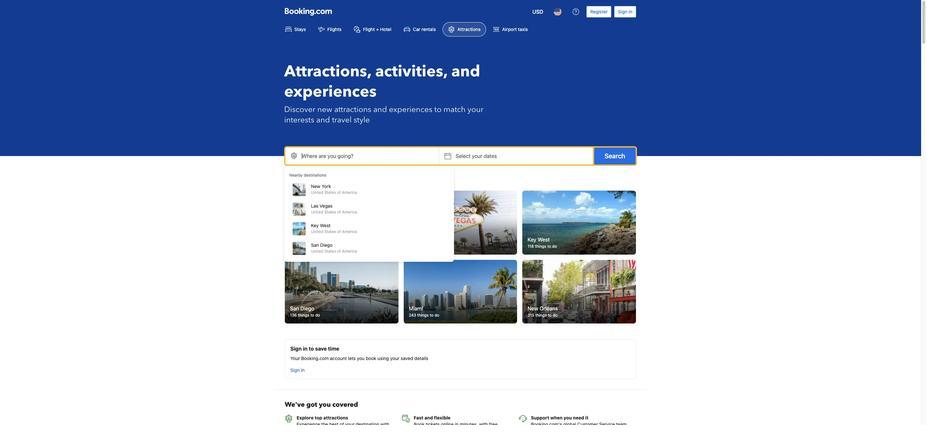 Task type: locate. For each thing, give the bounding box(es) containing it.
1 united from the top
[[311, 190, 323, 195]]

america inside las vegas united states of america
[[342, 210, 357, 215]]

do for new orleans
[[553, 313, 558, 318]]

of down key west united states of america at left bottom
[[337, 249, 341, 254]]

3 states from the top
[[324, 229, 336, 234]]

0 vertical spatial san
[[311, 243, 319, 248]]

your right match
[[468, 104, 484, 115]]

to inside miami 243 things to do
[[430, 313, 434, 318]]

west for key west united states of america
[[320, 223, 331, 228]]

2 vertical spatial you
[[564, 416, 572, 421]]

united inside key west united states of america
[[311, 229, 323, 234]]

do inside miami 243 things to do
[[435, 313, 440, 318]]

1 horizontal spatial new
[[311, 184, 321, 189]]

you right lets
[[357, 356, 365, 362]]

things inside san diego 136 things to do
[[298, 313, 310, 318]]

sign right register
[[619, 9, 628, 14]]

vegas
[[320, 203, 333, 209]]

new for new orleans 315 things to do
[[528, 306, 539, 312]]

2 united from the top
[[311, 210, 323, 215]]

usd button
[[529, 4, 548, 20]]

new inside "new york united states of america"
[[311, 184, 321, 189]]

1 america from the top
[[342, 190, 357, 195]]

in right register
[[629, 9, 633, 14]]

stays
[[295, 26, 306, 32]]

0 vertical spatial your
[[468, 104, 484, 115]]

of up san diego united states of america
[[337, 229, 341, 234]]

car rentals
[[413, 26, 436, 32]]

york
[[322, 184, 331, 189], [302, 237, 313, 243]]

in
[[629, 9, 633, 14], [303, 346, 308, 352], [301, 368, 305, 373]]

interests
[[284, 115, 315, 126]]

4 states from the top
[[324, 249, 336, 254]]

to right 118
[[548, 244, 551, 249]]

states inside key west united states of america
[[324, 229, 336, 234]]

travel
[[332, 115, 352, 126]]

0 horizontal spatial west
[[320, 223, 331, 228]]

san diego 136 things to do
[[290, 306, 320, 318]]

san for san diego 136 things to do
[[290, 306, 299, 312]]

to inside new york 1208 things to do
[[313, 244, 317, 249]]

things inside "new orleans 315 things to do"
[[536, 313, 547, 318]]

flight
[[363, 26, 375, 32]]

west inside key west 118 things to do
[[538, 237, 550, 243]]

car rentals link
[[398, 22, 442, 37]]

you for we've got you covered
[[319, 401, 331, 410]]

0 horizontal spatial san
[[290, 306, 299, 312]]

united for new
[[311, 190, 323, 195]]

new orleans image
[[523, 260, 636, 324]]

0 vertical spatial new
[[311, 184, 321, 189]]

select your dates
[[456, 153, 497, 159]]

york inside "new york united states of america"
[[322, 184, 331, 189]]

sign in
[[619, 9, 633, 14], [291, 368, 305, 373]]

2 vertical spatial new
[[528, 306, 539, 312]]

things for san diego
[[298, 313, 310, 318]]

top
[[315, 416, 322, 421]]

sign
[[619, 9, 628, 14], [291, 346, 302, 352], [291, 368, 300, 373]]

it
[[586, 416, 589, 421]]

flight + hotel
[[363, 26, 392, 32]]

america up san diego united states of america
[[342, 229, 357, 234]]

2 states from the top
[[324, 210, 336, 215]]

usd
[[533, 9, 544, 15]]

0 vertical spatial york
[[322, 184, 331, 189]]

states inside "new york united states of america"
[[324, 190, 336, 195]]

of
[[337, 190, 341, 195], [337, 210, 341, 215], [337, 229, 341, 234], [337, 249, 341, 254]]

3 america from the top
[[342, 229, 357, 234]]

york inside new york 1208 things to do
[[302, 237, 313, 243]]

explore top attractions
[[297, 416, 348, 421]]

key up new york 1208 things to do
[[311, 223, 319, 228]]

of inside key west united states of america
[[337, 229, 341, 234]]

key for key west 118 things to do
[[528, 237, 537, 243]]

to left save
[[309, 346, 314, 352]]

support when you need it
[[531, 416, 589, 421]]

you left need
[[564, 416, 572, 421]]

Where are you going? search field
[[286, 148, 439, 165]]

0 horizontal spatial you
[[319, 401, 331, 410]]

key up 118
[[528, 237, 537, 243]]

things right 118
[[535, 244, 547, 249]]

0 horizontal spatial york
[[302, 237, 313, 243]]

booking.com image
[[285, 8, 332, 16]]

taxis
[[518, 26, 528, 32]]

united inside "new york united states of america"
[[311, 190, 323, 195]]

san right 1208 at the bottom of the page
[[311, 243, 319, 248]]

do inside new york 1208 things to do
[[318, 244, 323, 249]]

attractions
[[334, 104, 372, 115], [324, 416, 348, 421]]

your
[[468, 104, 484, 115], [472, 153, 483, 159], [390, 356, 400, 362]]

san inside san diego 136 things to do
[[290, 306, 299, 312]]

things right 136
[[298, 313, 310, 318]]

new for new york united states of america
[[311, 184, 321, 189]]

things for new orleans
[[536, 313, 547, 318]]

1 horizontal spatial west
[[538, 237, 550, 243]]

2 america from the top
[[342, 210, 357, 215]]

in down booking.com
[[301, 368, 305, 373]]

1 horizontal spatial you
[[357, 356, 365, 362]]

orleans
[[540, 306, 558, 312]]

book
[[366, 356, 377, 362]]

flexible
[[434, 416, 451, 421]]

2 of from the top
[[337, 210, 341, 215]]

key inside key west 118 things to do
[[528, 237, 537, 243]]

destinations up "new york united states of america"
[[304, 173, 327, 178]]

3 of from the top
[[337, 229, 341, 234]]

america inside key west united states of america
[[342, 229, 357, 234]]

miami image
[[404, 260, 518, 324]]

things inside key west 118 things to do
[[535, 244, 547, 249]]

york up vegas
[[322, 184, 331, 189]]

0 vertical spatial sign in link
[[615, 6, 637, 18]]

0 horizontal spatial sign in
[[291, 368, 305, 373]]

america inside "new york united states of america"
[[342, 190, 357, 195]]

key inside key west united states of america
[[311, 223, 319, 228]]

things down orleans at the bottom
[[536, 313, 547, 318]]

new up 1208 at the bottom of the page
[[290, 237, 301, 243]]

san up 136
[[290, 306, 299, 312]]

united inside san diego united states of america
[[311, 249, 323, 254]]

to left match
[[435, 104, 442, 115]]

your right using
[[390, 356, 400, 362]]

support
[[531, 416, 550, 421]]

new inside new york 1208 things to do
[[290, 237, 301, 243]]

in up booking.com
[[303, 346, 308, 352]]

of for san diego
[[337, 249, 341, 254]]

sign in link right register link
[[615, 6, 637, 18]]

1 horizontal spatial sign in link
[[615, 6, 637, 18]]

west inside key west united states of america
[[320, 223, 331, 228]]

1 vertical spatial west
[[538, 237, 550, 243]]

2 horizontal spatial you
[[564, 416, 572, 421]]

register link
[[587, 6, 612, 18]]

of for key west
[[337, 229, 341, 234]]

1 vertical spatial attractions
[[324, 416, 348, 421]]

your booking.com account lets you book using your saved details
[[291, 356, 429, 362]]

america for west
[[342, 229, 357, 234]]

key west united states of america
[[311, 223, 357, 234]]

new
[[311, 184, 321, 189], [290, 237, 301, 243], [528, 306, 539, 312]]

saved
[[401, 356, 413, 362]]

booking.com
[[301, 356, 329, 362]]

america inside san diego united states of america
[[342, 249, 357, 254]]

do down orleans at the bottom
[[553, 313, 558, 318]]

0 vertical spatial attractions
[[334, 104, 372, 115]]

experiences
[[284, 81, 377, 103], [389, 104, 433, 115]]

san diego united states of america
[[311, 243, 357, 254]]

airport
[[503, 26, 517, 32]]

destinations
[[304, 173, 327, 178], [310, 177, 349, 185]]

nearby destinations
[[290, 173, 327, 178], [285, 177, 349, 185]]

diego inside san diego united states of america
[[320, 243, 333, 248]]

1 vertical spatial you
[[319, 401, 331, 410]]

fast
[[414, 416, 424, 421]]

york down key west united states of america at left bottom
[[302, 237, 313, 243]]

states for key west
[[324, 229, 336, 234]]

do inside key west 118 things to do
[[553, 244, 557, 249]]

united down new york 1208 things to do
[[311, 249, 323, 254]]

states up vegas
[[324, 190, 336, 195]]

0 vertical spatial you
[[357, 356, 365, 362]]

1 vertical spatial san
[[290, 306, 299, 312]]

activities,
[[375, 61, 448, 82]]

do right 243
[[435, 313, 440, 318]]

new up 315
[[528, 306, 539, 312]]

rentals
[[422, 26, 436, 32]]

1 of from the top
[[337, 190, 341, 195]]

united
[[311, 190, 323, 195], [311, 210, 323, 215], [311, 229, 323, 234], [311, 249, 323, 254]]

to right 1208 at the bottom of the page
[[313, 244, 317, 249]]

we've got you covered
[[285, 401, 358, 410]]

sign in link down the your on the left bottom of page
[[288, 365, 307, 377]]

america up las vegas united states of america
[[342, 190, 357, 195]]

sign in down the your on the left bottom of page
[[291, 368, 305, 373]]

las vegas image
[[404, 191, 518, 255]]

of up key west united states of america at left bottom
[[337, 210, 341, 215]]

4 united from the top
[[311, 249, 323, 254]]

1 horizontal spatial diego
[[320, 243, 333, 248]]

united inside las vegas united states of america
[[311, 210, 323, 215]]

new orleans 315 things to do
[[528, 306, 558, 318]]

you right got
[[319, 401, 331, 410]]

243
[[409, 313, 416, 318]]

attractions, activities, and experiences discover new attractions and experiences to match your interests and travel style
[[284, 61, 484, 126]]

of up las vegas united states of america
[[337, 190, 341, 195]]

style
[[354, 115, 370, 126]]

0 vertical spatial key
[[311, 223, 319, 228]]

things right 1208 at the bottom of the page
[[301, 244, 312, 249]]

we've
[[285, 401, 305, 410]]

attractions,
[[284, 61, 372, 82]]

you
[[357, 356, 365, 362], [319, 401, 331, 410], [564, 416, 572, 421]]

to down orleans at the bottom
[[548, 313, 552, 318]]

united up new york 1208 things to do
[[311, 229, 323, 234]]

do for san diego
[[315, 313, 320, 318]]

1 vertical spatial sign in
[[291, 368, 305, 373]]

sign in link
[[615, 6, 637, 18], [288, 365, 307, 377]]

west
[[320, 223, 331, 228], [538, 237, 550, 243]]

america down key west united states of america at left bottom
[[342, 249, 357, 254]]

states
[[324, 190, 336, 195], [324, 210, 336, 215], [324, 229, 336, 234], [324, 249, 336, 254]]

of for new york
[[337, 190, 341, 195]]

san
[[311, 243, 319, 248], [290, 306, 299, 312]]

destinations up vegas
[[310, 177, 349, 185]]

diego inside san diego 136 things to do
[[301, 306, 314, 312]]

to
[[435, 104, 442, 115], [313, 244, 317, 249], [548, 244, 551, 249], [311, 313, 314, 318], [430, 313, 434, 318], [548, 313, 552, 318], [309, 346, 314, 352]]

1 states from the top
[[324, 190, 336, 195]]

states down vegas
[[324, 210, 336, 215]]

your left dates
[[472, 153, 483, 159]]

2 horizontal spatial new
[[528, 306, 539, 312]]

4 america from the top
[[342, 249, 357, 254]]

covered
[[333, 401, 358, 410]]

attractions inside attractions, activities, and experiences discover new attractions and experiences to match your interests and travel style
[[334, 104, 372, 115]]

0 vertical spatial sign
[[619, 9, 628, 14]]

united for las
[[311, 210, 323, 215]]

1 horizontal spatial york
[[322, 184, 331, 189]]

states down key west united states of america at left bottom
[[324, 249, 336, 254]]

136
[[290, 313, 297, 318]]

1 vertical spatial new
[[290, 237, 301, 243]]

attractions down covered
[[324, 416, 348, 421]]

states inside las vegas united states of america
[[324, 210, 336, 215]]

1 vertical spatial sign
[[291, 346, 302, 352]]

united for san
[[311, 249, 323, 254]]

key west image
[[523, 191, 636, 255]]

america for vegas
[[342, 210, 357, 215]]

things for key west
[[535, 244, 547, 249]]

0 horizontal spatial diego
[[301, 306, 314, 312]]

of inside "new york united states of america"
[[337, 190, 341, 195]]

1 horizontal spatial key
[[528, 237, 537, 243]]

states up san diego united states of america
[[324, 229, 336, 234]]

0 horizontal spatial new
[[290, 237, 301, 243]]

of inside las vegas united states of america
[[337, 210, 341, 215]]

sign up the your on the left bottom of page
[[291, 346, 302, 352]]

fast and flexible
[[414, 416, 451, 421]]

america
[[342, 190, 357, 195], [342, 210, 357, 215], [342, 229, 357, 234], [342, 249, 357, 254]]

new up las
[[311, 184, 321, 189]]

sign down the your on the left bottom of page
[[291, 368, 300, 373]]

of inside san diego united states of america
[[337, 249, 341, 254]]

sign in right register
[[619, 9, 633, 14]]

things inside new york 1208 things to do
[[301, 244, 312, 249]]

0 horizontal spatial key
[[311, 223, 319, 228]]

4 of from the top
[[337, 249, 341, 254]]

0 vertical spatial west
[[320, 223, 331, 228]]

do down key west united states of america at left bottom
[[318, 244, 323, 249]]

united down las
[[311, 210, 323, 215]]

0 vertical spatial sign in
[[619, 9, 633, 14]]

united for key
[[311, 229, 323, 234]]

united up las
[[311, 190, 323, 195]]

do right 136
[[315, 313, 320, 318]]

nearby
[[290, 173, 303, 178], [285, 177, 308, 185]]

do inside san diego 136 things to do
[[315, 313, 320, 318]]

attractions right new
[[334, 104, 372, 115]]

to right 136
[[311, 313, 314, 318]]

0 horizontal spatial experiences
[[284, 81, 377, 103]]

1 vertical spatial york
[[302, 237, 313, 243]]

1 vertical spatial sign in link
[[288, 365, 307, 377]]

san inside san diego united states of america
[[311, 243, 319, 248]]

america up key west united states of america at left bottom
[[342, 210, 357, 215]]

things down miami
[[418, 313, 429, 318]]

do for new york
[[318, 244, 323, 249]]

1 vertical spatial key
[[528, 237, 537, 243]]

states inside san diego united states of america
[[324, 249, 336, 254]]

key
[[311, 223, 319, 228], [528, 237, 537, 243]]

0 vertical spatial diego
[[320, 243, 333, 248]]

and
[[452, 61, 481, 82], [374, 104, 387, 115], [316, 115, 330, 126], [425, 416, 433, 421]]

to right 243
[[430, 313, 434, 318]]

1 vertical spatial diego
[[301, 306, 314, 312]]

1 horizontal spatial experiences
[[389, 104, 433, 115]]

new inside "new orleans 315 things to do"
[[528, 306, 539, 312]]

1 horizontal spatial san
[[311, 243, 319, 248]]

new york 1208 things to do
[[290, 237, 323, 249]]

do right 118
[[553, 244, 557, 249]]

match
[[444, 104, 466, 115]]

las
[[311, 203, 319, 209]]

do inside "new orleans 315 things to do"
[[553, 313, 558, 318]]

3 united from the top
[[311, 229, 323, 234]]



Task type: vqa. For each thing, say whether or not it's contained in the screenshot.
the top York
yes



Task type: describe. For each thing, give the bounding box(es) containing it.
when
[[551, 416, 563, 421]]

lets
[[348, 356, 356, 362]]

to inside attractions, activities, and experiences discover new attractions and experiences to match your interests and travel style
[[435, 104, 442, 115]]

york for new york 1208 things to do
[[302, 237, 313, 243]]

miami 243 things to do
[[409, 306, 440, 318]]

america for diego
[[342, 249, 357, 254]]

dates
[[484, 153, 497, 159]]

sign in to save time
[[291, 346, 340, 352]]

hotel
[[380, 26, 392, 32]]

diego for san diego united states of america
[[320, 243, 333, 248]]

states for las vegas
[[324, 210, 336, 215]]

account
[[330, 356, 347, 362]]

details
[[415, 356, 429, 362]]

1 horizontal spatial sign in
[[619, 9, 633, 14]]

stays link
[[280, 22, 312, 37]]

new for new york 1208 things to do
[[290, 237, 301, 243]]

car
[[413, 26, 421, 32]]

2 vertical spatial sign
[[291, 368, 300, 373]]

states for san diego
[[324, 249, 336, 254]]

save
[[315, 346, 327, 352]]

key west 118 things to do
[[528, 237, 557, 249]]

2 vertical spatial in
[[301, 368, 305, 373]]

to inside san diego 136 things to do
[[311, 313, 314, 318]]

select
[[456, 153, 471, 159]]

nearby destinations up "new york united states of america"
[[290, 173, 327, 178]]

las vegas united states of america
[[311, 203, 357, 215]]

flight + hotel link
[[349, 22, 397, 37]]

got
[[307, 401, 317, 410]]

san diego image
[[285, 260, 399, 324]]

new york united states of america
[[311, 184, 357, 195]]

new
[[318, 104, 332, 115]]

0 horizontal spatial sign in link
[[288, 365, 307, 377]]

new york image
[[285, 191, 399, 255]]

airport taxis link
[[488, 22, 534, 37]]

key for key west united states of america
[[311, 223, 319, 228]]

0 vertical spatial in
[[629, 9, 633, 14]]

register
[[591, 9, 608, 14]]

flights link
[[313, 22, 347, 37]]

do for key west
[[553, 244, 557, 249]]

search button
[[595, 148, 636, 165]]

0 vertical spatial experiences
[[284, 81, 377, 103]]

118
[[528, 244, 534, 249]]

to inside key west 118 things to do
[[548, 244, 551, 249]]

diego for san diego 136 things to do
[[301, 306, 314, 312]]

attractions
[[458, 26, 481, 32]]

york for new york united states of america
[[322, 184, 331, 189]]

1 vertical spatial in
[[303, 346, 308, 352]]

using
[[378, 356, 389, 362]]

your
[[291, 356, 300, 362]]

you for support when you need it
[[564, 416, 572, 421]]

explore
[[297, 416, 314, 421]]

1 vertical spatial your
[[472, 153, 483, 159]]

1 vertical spatial experiences
[[389, 104, 433, 115]]

miami
[[409, 306, 423, 312]]

to inside "new orleans 315 things to do"
[[548, 313, 552, 318]]

of for las vegas
[[337, 210, 341, 215]]

discover
[[284, 104, 316, 115]]

flights
[[328, 26, 342, 32]]

time
[[328, 346, 340, 352]]

search
[[605, 152, 626, 160]]

+
[[376, 26, 379, 32]]

airport taxis
[[503, 26, 528, 32]]

america for york
[[342, 190, 357, 195]]

your inside attractions, activities, and experiences discover new attractions and experiences to match your interests and travel style
[[468, 104, 484, 115]]

things inside miami 243 things to do
[[418, 313, 429, 318]]

san for san diego united states of america
[[311, 243, 319, 248]]

1208
[[290, 244, 299, 249]]

things for new york
[[301, 244, 312, 249]]

nearby destinations up las
[[285, 177, 349, 185]]

states for new york
[[324, 190, 336, 195]]

2 vertical spatial your
[[390, 356, 400, 362]]

315
[[528, 313, 535, 318]]

attractions link
[[443, 22, 486, 37]]

need
[[573, 416, 585, 421]]

west for key west 118 things to do
[[538, 237, 550, 243]]



